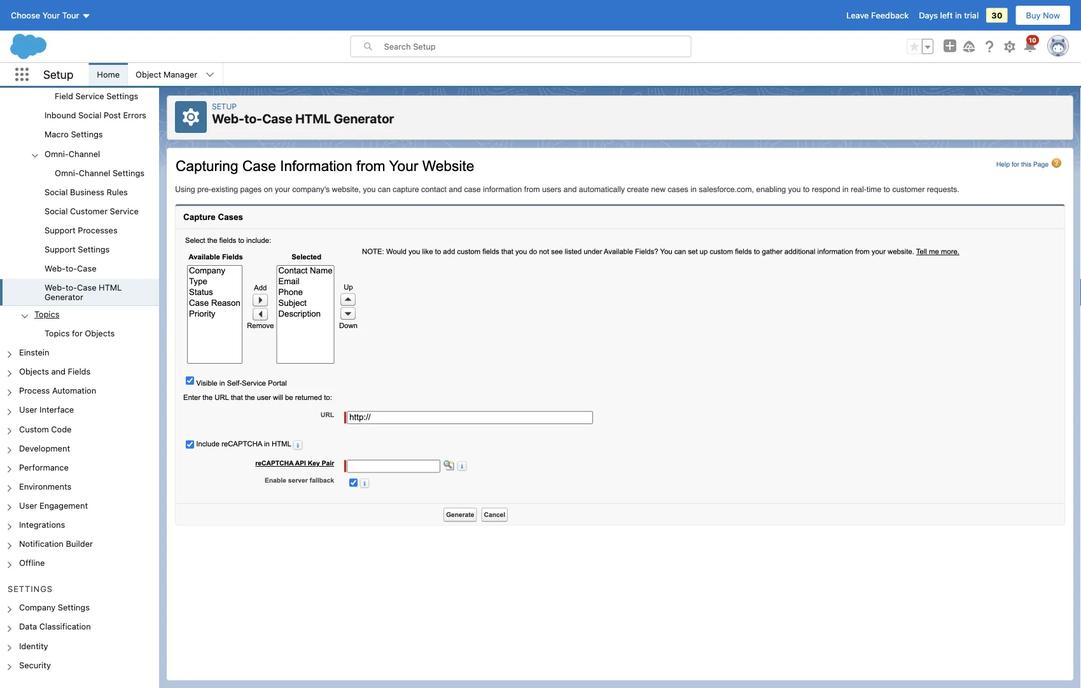 Task type: describe. For each thing, give the bounding box(es) containing it.
development
[[19, 444, 70, 453]]

company
[[19, 603, 56, 613]]

web-to-case html generator link
[[45, 283, 159, 302]]

field
[[55, 91, 73, 101]]

support for support processes
[[45, 225, 76, 235]]

leave
[[847, 11, 869, 20]]

settings inside 'link'
[[71, 130, 103, 139]]

left
[[940, 11, 953, 20]]

notification builder link
[[19, 539, 93, 551]]

setup web-to-case html generator
[[212, 102, 394, 126]]

support processes link
[[45, 225, 118, 237]]

security link
[[19, 661, 51, 672]]

generator inside setup web-to-case html generator
[[334, 111, 394, 126]]

fields
[[68, 367, 91, 376]]

data classification
[[19, 622, 91, 632]]

integrations link
[[19, 520, 65, 532]]

social customer service link
[[45, 206, 139, 218]]

topics for topics link
[[34, 310, 59, 319]]

tour
[[62, 11, 79, 20]]

web- inside setup web-to-case html generator
[[212, 111, 244, 126]]

identity
[[19, 641, 48, 651]]

inbound
[[45, 110, 76, 120]]

process automation
[[19, 386, 96, 396]]

settings inside omni-channel tree item
[[113, 168, 144, 177]]

social customer service
[[45, 206, 139, 216]]

case for web-to-case html generator
[[77, 283, 96, 292]]

user interface
[[19, 405, 74, 415]]

macro
[[45, 130, 69, 139]]

home
[[97, 70, 120, 79]]

days
[[919, 11, 938, 20]]

process
[[19, 386, 50, 396]]

environments
[[19, 482, 71, 491]]

support settings
[[45, 244, 110, 254]]

setup link
[[212, 102, 237, 111]]

custom code link
[[19, 424, 72, 436]]

omni-channel settings link
[[55, 168, 144, 179]]

1 vertical spatial service
[[110, 206, 139, 216]]

performance
[[19, 463, 69, 472]]

automation
[[52, 386, 96, 396]]

trial
[[964, 11, 979, 20]]

einstein
[[19, 348, 49, 357]]

web-to-case link
[[45, 264, 96, 275]]

engagement
[[39, 501, 88, 510]]

field service settings
[[55, 91, 138, 101]]

buy now button
[[1015, 5, 1071, 25]]

channel for omni-channel
[[69, 149, 100, 158]]

10 button
[[1023, 35, 1039, 54]]

user engagement
[[19, 501, 88, 510]]

30
[[992, 11, 1003, 20]]

settings up classification
[[58, 603, 90, 613]]

choose your tour
[[11, 11, 79, 20]]

processes
[[78, 225, 118, 235]]

web-to-case html generator
[[45, 283, 122, 302]]

leave feedback link
[[847, 11, 909, 20]]

topics for topics for objects
[[45, 329, 70, 338]]

settings down "processes"
[[78, 244, 110, 254]]

leave feedback
[[847, 11, 909, 20]]

macro settings
[[45, 130, 103, 139]]

rules
[[107, 187, 128, 197]]

buy now
[[1026, 11, 1060, 20]]

settings up the company
[[8, 584, 53, 594]]

omni- for omni-channel
[[45, 149, 69, 158]]

development link
[[19, 444, 70, 455]]

days left in trial
[[919, 11, 979, 20]]

social business rules
[[45, 187, 128, 197]]

identity link
[[19, 641, 48, 653]]

user interface link
[[19, 405, 74, 417]]

einstein link
[[19, 348, 49, 359]]

omni-channel tree item
[[0, 145, 159, 183]]

macro settings link
[[45, 130, 103, 141]]

omni-channel
[[45, 149, 100, 158]]

settings up the post
[[106, 91, 138, 101]]

topics tree item
[[0, 306, 159, 344]]

omni- for omni-channel settings
[[55, 168, 79, 177]]

interface
[[39, 405, 74, 415]]

offline link
[[19, 558, 45, 570]]

0 vertical spatial social
[[78, 110, 101, 120]]

object
[[136, 70, 161, 79]]

channel for omni-channel settings
[[79, 168, 110, 177]]



Task type: vqa. For each thing, say whether or not it's contained in the screenshot.
Search...
no



Task type: locate. For each thing, give the bounding box(es) containing it.
0 vertical spatial objects
[[85, 329, 115, 338]]

1 vertical spatial setup
[[212, 102, 237, 111]]

service
[[75, 91, 104, 101], [110, 206, 139, 216]]

1 vertical spatial support
[[45, 244, 76, 254]]

omni- down macro
[[45, 149, 69, 158]]

html inside setup web-to-case html generator
[[295, 111, 331, 126]]

web- down web-to-case link
[[45, 283, 66, 292]]

setup tree tree
[[0, 0, 159, 689]]

0 vertical spatial setup
[[43, 68, 73, 81]]

web-to-case html generator tree item
[[0, 279, 159, 306]]

social for business
[[45, 187, 68, 197]]

1 vertical spatial omni-
[[55, 168, 79, 177]]

1 vertical spatial objects
[[19, 367, 49, 376]]

objects and fields link
[[19, 367, 91, 378]]

topics for objects link
[[45, 329, 115, 340]]

home link
[[89, 63, 127, 86]]

group
[[0, 0, 159, 344], [0, 0, 159, 306], [907, 39, 934, 54]]

settings
[[106, 91, 138, 101], [71, 130, 103, 139], [113, 168, 144, 177], [78, 244, 110, 254], [8, 584, 53, 594], [58, 603, 90, 613]]

setup for setup
[[43, 68, 73, 81]]

notification
[[19, 539, 64, 549]]

0 horizontal spatial setup
[[43, 68, 73, 81]]

topics inside the "topics for objects" link
[[45, 329, 70, 338]]

object manager
[[136, 70, 197, 79]]

user engagement link
[[19, 501, 88, 512]]

topics up topics for objects
[[34, 310, 59, 319]]

integrations
[[19, 520, 65, 530]]

topics left for
[[45, 329, 70, 338]]

1 vertical spatial channel
[[79, 168, 110, 177]]

2 vertical spatial case
[[77, 283, 96, 292]]

support settings link
[[45, 244, 110, 256]]

business
[[70, 187, 104, 197]]

and
[[51, 367, 66, 376]]

manager
[[164, 70, 197, 79]]

company settings link
[[19, 603, 90, 615]]

web- down support settings link
[[45, 264, 66, 273]]

0 horizontal spatial objects
[[19, 367, 49, 376]]

2 vertical spatial to-
[[66, 283, 77, 292]]

performance link
[[19, 463, 69, 474]]

social
[[78, 110, 101, 120], [45, 187, 68, 197], [45, 206, 68, 216]]

service down 'rules'
[[110, 206, 139, 216]]

support processes
[[45, 225, 118, 235]]

0 horizontal spatial html
[[99, 283, 122, 292]]

1 vertical spatial html
[[99, 283, 122, 292]]

code
[[51, 424, 72, 434]]

case for web-to-case
[[77, 264, 96, 273]]

1 horizontal spatial setup
[[212, 102, 237, 111]]

omni-channel link
[[45, 149, 100, 160]]

1 horizontal spatial objects
[[85, 329, 115, 338]]

channel down macro settings 'link'
[[69, 149, 100, 158]]

1 vertical spatial generator
[[45, 292, 83, 302]]

channel up business
[[79, 168, 110, 177]]

10
[[1029, 36, 1037, 44]]

1 horizontal spatial generator
[[334, 111, 394, 126]]

case
[[262, 111, 292, 126], [77, 264, 96, 273], [77, 283, 96, 292]]

html inside web-to-case html generator
[[99, 283, 122, 292]]

web- inside web-to-case link
[[45, 264, 66, 273]]

case inside web-to-case html generator
[[77, 283, 96, 292]]

user up "integrations"
[[19, 501, 37, 510]]

process automation link
[[19, 386, 96, 398]]

custom
[[19, 424, 49, 434]]

1 vertical spatial social
[[45, 187, 68, 197]]

1 horizontal spatial html
[[295, 111, 331, 126]]

for
[[72, 329, 83, 338]]

0 vertical spatial to-
[[244, 111, 262, 126]]

0 vertical spatial support
[[45, 225, 76, 235]]

field service settings link
[[55, 91, 138, 103]]

to- for web-to-case html generator
[[66, 283, 77, 292]]

environments link
[[19, 482, 71, 493]]

Search Setup text field
[[384, 36, 691, 57]]

notification builder
[[19, 539, 93, 549]]

social down field service settings link
[[78, 110, 101, 120]]

custom code
[[19, 424, 72, 434]]

html
[[295, 111, 331, 126], [99, 283, 122, 292]]

user for user engagement
[[19, 501, 37, 510]]

web- down setup link
[[212, 111, 244, 126]]

social up support processes
[[45, 206, 68, 216]]

generator inside web-to-case html generator
[[45, 292, 83, 302]]

1 user from the top
[[19, 405, 37, 415]]

objects right for
[[85, 329, 115, 338]]

1 support from the top
[[45, 225, 76, 235]]

channel
[[69, 149, 100, 158], [79, 168, 110, 177]]

errors
[[123, 110, 146, 120]]

2 user from the top
[[19, 501, 37, 510]]

0 vertical spatial channel
[[69, 149, 100, 158]]

0 vertical spatial service
[[75, 91, 104, 101]]

setup
[[43, 68, 73, 81], [212, 102, 237, 111]]

user up custom
[[19, 405, 37, 415]]

social left business
[[45, 187, 68, 197]]

user
[[19, 405, 37, 415], [19, 501, 37, 510]]

1 vertical spatial user
[[19, 501, 37, 510]]

1 vertical spatial to-
[[66, 264, 77, 273]]

choose your tour button
[[10, 5, 91, 25]]

your
[[42, 11, 60, 20]]

objects inside topics tree item
[[85, 329, 115, 338]]

user inside 'link'
[[19, 405, 37, 415]]

1 horizontal spatial service
[[110, 206, 139, 216]]

settings down inbound social post errors link
[[71, 130, 103, 139]]

social business rules link
[[45, 187, 128, 199]]

inbound social post errors link
[[45, 110, 146, 122]]

setup inside setup web-to-case html generator
[[212, 102, 237, 111]]

company settings
[[19, 603, 90, 613]]

support up the web-to-case
[[45, 244, 76, 254]]

data
[[19, 622, 37, 632]]

classification
[[39, 622, 91, 632]]

support for support settings
[[45, 244, 76, 254]]

to- inside web-to-case html generator
[[66, 283, 77, 292]]

service up "inbound social post errors"
[[75, 91, 104, 101]]

2 support from the top
[[45, 244, 76, 254]]

security
[[19, 661, 51, 670]]

group for einstein
[[0, 0, 159, 344]]

data classification link
[[19, 622, 91, 634]]

1 vertical spatial topics
[[45, 329, 70, 338]]

web- inside web-to-case html generator
[[45, 283, 66, 292]]

0 horizontal spatial service
[[75, 91, 104, 101]]

settings up 'rules'
[[113, 168, 144, 177]]

in
[[955, 11, 962, 20]]

to- for web-to-case
[[66, 264, 77, 273]]

0 vertical spatial html
[[295, 111, 331, 126]]

customer
[[70, 206, 108, 216]]

support up support settings
[[45, 225, 76, 235]]

0 horizontal spatial generator
[[45, 292, 83, 302]]

social for customer
[[45, 206, 68, 216]]

2 vertical spatial web-
[[45, 283, 66, 292]]

inbound social post errors
[[45, 110, 146, 120]]

web- for web-to-case html generator
[[45, 283, 66, 292]]

case inside setup web-to-case html generator
[[262, 111, 292, 126]]

0 vertical spatial topics
[[34, 310, 59, 319]]

group for topics for objects
[[0, 0, 159, 306]]

feedback
[[871, 11, 909, 20]]

objects down einstein link
[[19, 367, 49, 376]]

setup for setup web-to-case html generator
[[212, 102, 237, 111]]

0 vertical spatial omni-
[[45, 149, 69, 158]]

web- for web-to-case
[[45, 264, 66, 273]]

web-to-case
[[45, 264, 96, 273]]

objects and fields
[[19, 367, 91, 376]]

topics link
[[34, 310, 59, 321]]

post
[[104, 110, 121, 120]]

0 vertical spatial web-
[[212, 111, 244, 126]]

0 vertical spatial generator
[[334, 111, 394, 126]]

0 vertical spatial user
[[19, 405, 37, 415]]

object manager link
[[128, 63, 205, 86]]

0 vertical spatial case
[[262, 111, 292, 126]]

1 vertical spatial web-
[[45, 264, 66, 273]]

omni- down omni-channel link
[[55, 168, 79, 177]]

user for user interface
[[19, 405, 37, 415]]

2 vertical spatial social
[[45, 206, 68, 216]]

to- inside setup web-to-case html generator
[[244, 111, 262, 126]]

omni-channel settings
[[55, 168, 144, 177]]

now
[[1043, 11, 1060, 20]]

offline
[[19, 558, 45, 568]]

1 vertical spatial case
[[77, 264, 96, 273]]

buy
[[1026, 11, 1041, 20]]

builder
[[66, 539, 93, 549]]

case inside web-to-case link
[[77, 264, 96, 273]]



